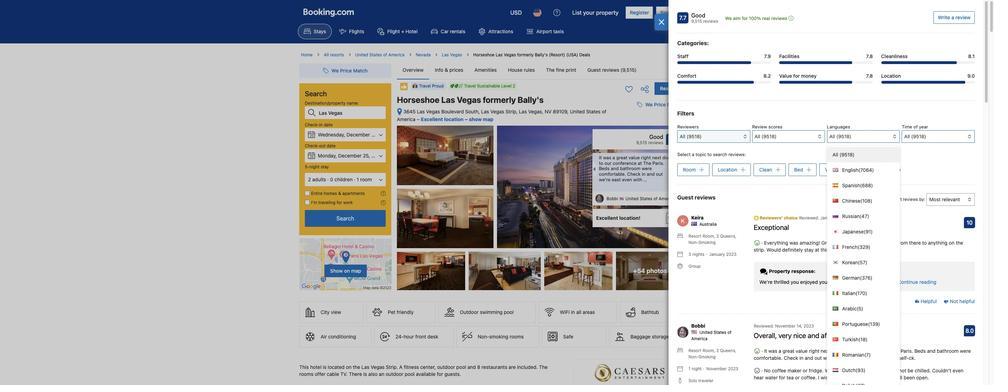 Task type: describe. For each thing, give the bounding box(es) containing it.
(9518) for languages
[[837, 133, 852, 139]]

a inside it was a great value right next door to our conference at the paris. beds and bathroom were comfortable. check in and out we're east even with …
[[613, 155, 615, 160]]

reviews left by:
[[903, 197, 918, 202]]

topic
[[696, 152, 706, 157]]

reviews left aim
[[703, 19, 718, 24]]

pool inside no coffee maker or fridge. we had leftover salad that could not be chilled. couldn't even hear water for tea or coffee. i wish the pool and/or jacuzzi had still been open.
[[841, 375, 851, 381]]

0 horizontal spatial had
[[834, 368, 842, 374]]

house
[[508, 67, 523, 73]]

property
[[596, 9, 619, 16]]

work
[[343, 200, 353, 205]]

coffee
[[772, 368, 786, 374]]

all resorts
[[324, 52, 344, 57]]

value for money
[[780, 73, 817, 79]]

not
[[950, 298, 958, 304]]

america up scored 9.0 element
[[659, 196, 675, 201]]

group
[[689, 264, 701, 269]]

languages
[[827, 124, 850, 130]]

with for unexpected
[[860, 355, 870, 361]]

russian
[[838, 213, 860, 219]]

9.0 for location
[[968, 73, 975, 79]]

resorts
[[330, 52, 344, 57]]

8
[[477, 364, 480, 370]]

would
[[767, 247, 781, 253]]

we're thrilled you enjoyed your time with us, keira. we appr… continue reading
[[760, 279, 937, 285]]

0 horizontal spatial good 9,515 reviews
[[637, 134, 663, 145]]

we're
[[760, 279, 773, 285]]

paris. for unexpected
[[901, 348, 913, 354]]

las inside the this hotel is located on the las vegas strip. a fitness center, outdoor pool and 8 restaurants are included. the rooms offer cable tv. there is also an outdoor pool available for guests
[[362, 364, 369, 370]]

wifi in all areas
[[560, 309, 595, 315]]

entire homes & apartments
[[311, 191, 365, 196]]

booking.com image
[[304, 8, 354, 17]]

check for it was a great value right next door to our conference at the paris. beds and bathroom were comfortable. check in and out we're east even with unexpected self-ck.
[[784, 355, 798, 361]]

(9,515)
[[621, 67, 637, 73]]

coffee.
[[801, 375, 817, 381]]

staff 7.9 meter
[[678, 61, 771, 64]]

all (9518) for review scores
[[755, 133, 777, 139]]

1 horizontal spatial 2
[[513, 83, 515, 89]]

reviewed: for reviewed: november 14, 2023
[[754, 324, 774, 329]]

cleanliness 8.1 meter
[[882, 61, 975, 64]]

2 – from the left
[[465, 116, 468, 122]]

horseshoe for horseshoe las vegas formerly bally's (resort) (usa) deals
[[473, 52, 495, 57]]

las up show
[[481, 109, 489, 114]]

car rentals
[[441, 28, 465, 34]]

check-in date
[[305, 122, 333, 127]]

door for unexpected
[[832, 348, 842, 354]]

value
[[780, 73, 792, 79]]

· right nights
[[706, 252, 707, 257]]

all for languages
[[830, 133, 835, 139]]

2 horizontal spatial we
[[875, 279, 882, 285]]

0 horizontal spatial rated good element
[[596, 133, 663, 141]]

1 vertical spatial 7.7
[[668, 136, 675, 143]]

and up the chilled.
[[927, 348, 936, 354]]

all (9518) for reviewers
[[680, 133, 702, 139]]

the fine print
[[546, 67, 576, 73]]

2 inside button
[[308, 176, 311, 182]]

reviewers
[[678, 124, 699, 130]]

next for …
[[652, 155, 661, 160]]

comfortable. for it was a great value right next door to our conference at the paris. beds and bathroom were comfortable. check in and out we're east even with …
[[599, 171, 626, 177]]

hotel
[[310, 364, 322, 370]]

comfort 8.2 meter
[[678, 81, 771, 84]]

east for …
[[612, 177, 621, 182]]

location 9.0 meter
[[882, 81, 975, 84]]

0 horizontal spatial november
[[707, 366, 727, 372]]

0 vertical spatial or
[[803, 368, 808, 374]]

0 vertical spatial is
[[323, 364, 327, 370]]

dutch
[[838, 367, 856, 373]]

scored 7.7 element for rated good element to the left
[[666, 134, 678, 145]]

boulevard
[[441, 109, 464, 114]]

2023 left strip.
[[726, 252, 737, 257]]

& inside search 'section'
[[338, 191, 341, 196]]

2023 for monday, december 25, 2023
[[371, 153, 383, 159]]

stay inside everything was amazing! great location - was easy to walk from there to anything on the strip. would definitely stay at this place again.
[[805, 247, 814, 253]]

for right value
[[794, 73, 800, 79]]

for inside no coffee maker or fridge. we had leftover salad that could not be chilled. couldn't even hear water for tea or coffee. i wish the pool and/or jacuzzi had still been open.
[[779, 375, 786, 381]]

on inside the this hotel is located on the las vegas strip. a fitness center, outdoor pool and 8 restaurants are included. the rooms offer cable tv. there is also an outdoor pool available for guests
[[346, 364, 352, 370]]

1 vertical spatial good
[[649, 134, 663, 140]]

3 nights · january 2023
[[689, 252, 737, 257]]

in for check-in date
[[319, 122, 323, 127]]

· up "traveler"
[[703, 366, 704, 372]]

las right 3645
[[417, 109, 425, 114]]

reviews up it was a great value right next door to our conference at the paris. beds and bathroom were comfortable. check in and out we're east even with …
[[648, 140, 663, 145]]

and right previous image
[[611, 166, 619, 171]]

guest reviews
[[678, 194, 716, 201]]

7.8 for facilities
[[866, 53, 873, 59]]

reserve button
[[655, 82, 685, 95]]

we're for unexpected
[[823, 355, 836, 361]]

value for it was a great value right next door to our conference at the paris. beds and bathroom were comfortable. check in and out we're east even with …
[[629, 155, 640, 160]]

2023 for wednesday, december 20, 2023
[[380, 132, 392, 138]]

homes
[[324, 191, 337, 196]]

1 vertical spatial had
[[885, 375, 894, 381]]

all (9518) button for reviewers
[[678, 130, 751, 143]]

to for it was a great value right next door to our conference at the paris. beds and bathroom were comfortable. check in and out we're east even with unexpected self-ck.
[[844, 348, 848, 354]]

las right the strip,
[[519, 109, 527, 114]]

chinese
[[838, 198, 861, 204]]

1 horizontal spatial 9,515
[[692, 19, 702, 24]]

vegas up prices
[[450, 52, 462, 57]]

there
[[909, 240, 921, 246]]

you
[[791, 279, 799, 285]]

24-hour front desk button
[[374, 326, 454, 348]]

night for 5-
[[310, 164, 320, 169]]

(9518) up english
[[840, 152, 855, 158]]

america inside 3645 las vegas boulevard south, las vegas strip, las vegas, nv 89109, united states of america
[[397, 116, 416, 122]]

reviewed: january 6, 2023
[[799, 215, 853, 221]]

bally's for horseshoe las vegas formerly bally's
[[518, 95, 544, 105]]

an
[[379, 371, 384, 377]]

even inside no coffee maker or fridge. we had leftover salad that could not be chilled. couldn't even hear water for tea or coffee. i wish the pool and/or jacuzzi had still been open.
[[953, 368, 964, 374]]

(7)
[[865, 352, 871, 358]]

the inside it was a great value right next door to our conference at the paris. beds and bathroom were comfortable. check in and out we're east even with …
[[643, 160, 651, 166]]

+
[[401, 28, 404, 34]]

flight
[[387, 28, 400, 34]]

review
[[752, 124, 767, 130]]

traveling
[[318, 200, 336, 205]]

on inside everything was amazing! great location - was easy to walk from there to anything on the strip. would definitely stay at this place again.
[[949, 240, 955, 246]]

3645
[[404, 109, 416, 114]]

all (9518) inside all (9518) link
[[833, 152, 855, 158]]

cable
[[327, 371, 339, 377]]

to for everything was amazing! great location - was easy to walk from there to anything on the strip. would definitely stay at this place again.
[[880, 240, 885, 246]]

value for money 7.8 meter
[[780, 81, 873, 84]]

non-smoking rooms button
[[457, 326, 539, 348]]

states inside the united states of america
[[714, 330, 727, 335]]

all (9518) button for languages
[[827, 130, 900, 143]]

0 vertical spatial november
[[775, 324, 796, 329]]

0 horizontal spatial location
[[718, 167, 737, 173]]

apartments
[[342, 191, 365, 196]]

for inside search 'section'
[[337, 200, 342, 205]]

all (9518) button
[[902, 130, 975, 143]]

enjoyed
[[800, 279, 818, 285]]

review categories element
[[678, 39, 709, 47]]

attractions
[[489, 28, 513, 34]]

location inside everything was amazing! great location - was easy to walk from there to anything on the strip. would definitely stay at this place again.
[[835, 240, 853, 246]]

write a review button
[[934, 11, 975, 24]]

next image
[[678, 167, 682, 171]]

stays
[[314, 28, 326, 34]]

beds for …
[[599, 166, 610, 171]]

very
[[779, 332, 792, 340]]

flights link
[[333, 24, 370, 39]]

(18)
[[859, 336, 868, 342]]

6,
[[838, 215, 841, 221]]

out for it was a great value right next door to our conference at the paris. beds and bathroom were comfortable. check in and out we're east even with unexpected self-ck.
[[815, 355, 822, 361]]

bally's for horseshoe las vegas formerly bally's (resort) (usa) deals
[[535, 52, 548, 57]]

reviews left (9,515)
[[602, 67, 619, 73]]

for inside the this hotel is located on the las vegas strip. a fitness center, outdoor pool and 8 restaurants are included. the rooms offer cable tv. there is also an outdoor pool available for guests
[[437, 371, 443, 377]]

chilled.
[[915, 368, 931, 374]]

and inside the this hotel is located on the las vegas strip. a fitness center, outdoor pool and 8 restaurants are included. the rooms offer cable tv. there is also an outdoor pool available for guests
[[468, 364, 476, 370]]

money
[[801, 73, 817, 79]]

stay inside search 'section'
[[321, 164, 329, 169]]

out inside search 'section'
[[319, 143, 326, 148]]

reviews up the keira on the right bottom of page
[[695, 194, 716, 201]]

in for wifi in all areas
[[571, 309, 575, 315]]

taxis
[[553, 28, 564, 34]]

show for show on map
[[330, 268, 343, 274]]

horseshoe las vegas formerly bally's (resort) (usa) deals
[[473, 52, 590, 57]]

strip.
[[754, 247, 765, 253]]

all
[[576, 309, 582, 315]]

all left resorts
[[324, 52, 329, 57]]

facilities 7.8 meter
[[780, 61, 873, 64]]

our for …
[[605, 160, 612, 166]]

las up boulevard
[[441, 95, 455, 105]]

america up overview
[[388, 52, 405, 57]]

check- for out
[[305, 143, 319, 148]]

property
[[769, 268, 790, 274]]

all for time of year
[[905, 133, 910, 139]]

0 vertical spatial january
[[821, 215, 836, 221]]

was for it was a great value right next door to our conference at the paris. beds and bathroom were comfortable. check in and out we're east even with unexpected self-ck.
[[769, 348, 778, 354]]

nice
[[794, 332, 806, 340]]

1 vertical spatial outdoor
[[386, 371, 404, 377]]

response:
[[792, 268, 816, 274]]

we inside button
[[725, 15, 732, 21]]

destination/property
[[305, 100, 346, 106]]

1 horizontal spatial good
[[692, 12, 706, 19]]

room
[[683, 167, 696, 173]]

airport taxis
[[537, 28, 564, 34]]

1 vertical spatial or
[[795, 375, 800, 381]]

airport taxis link
[[521, 24, 570, 39]]

0 vertical spatial outdoor
[[437, 364, 455, 370]]

were for it was a great value right next door to our conference at the paris. beds and bathroom were comfortable. check in and out we're east even with …
[[642, 166, 652, 171]]

1 inside 'list of reviews' "region"
[[689, 366, 691, 372]]

0 vertical spatial search
[[305, 90, 327, 98]]

(9518) for time of year
[[912, 133, 926, 139]]

all resorts link
[[324, 52, 344, 58]]

value for it was a great value right next door to our conference at the paris. beds and bathroom were comfortable. check in and out we're east even with unexpected self-ck.
[[796, 348, 808, 354]]

this
[[299, 364, 309, 370]]

0 vertical spatial bobbi
[[607, 196, 618, 201]]

vegas up the house
[[504, 52, 516, 57]]

sign in link
[[656, 6, 680, 19]]

water
[[765, 375, 778, 381]]

1 vertical spatial 9,515
[[637, 140, 647, 145]]

the left fine
[[546, 67, 555, 73]]

conference for …
[[613, 160, 637, 166]]

flight + hotel link
[[372, 24, 424, 39]]

location!
[[620, 215, 641, 221]]

2 adults · 0 children · 1 room button
[[305, 173, 386, 186]]

0 vertical spatial 7.7
[[680, 15, 687, 21]]

1 horizontal spatial united states of america
[[626, 196, 675, 201]]

continue reading link
[[898, 279, 937, 286]]

all up view
[[833, 152, 838, 158]]

1 vertical spatial with
[[842, 279, 851, 285]]

east for unexpected
[[837, 355, 847, 361]]

(47)
[[860, 213, 869, 219]]

close image
[[659, 19, 665, 25]]

20
[[310, 134, 314, 138]]

still
[[895, 375, 903, 381]]

scored 9.0 element
[[666, 213, 678, 224]]

24-
[[396, 334, 404, 340]]

fine
[[556, 67, 565, 73]]

real
[[762, 15, 770, 21]]

english
[[838, 167, 859, 173]]

las up "amenities"
[[496, 52, 503, 57]]

all (9518) for time of year
[[905, 133, 926, 139]]

(resort)
[[549, 52, 565, 57]]

were for it was a great value right next door to our conference at the paris. beds and bathroom were comfortable. check in and out we're east even with unexpected self-ck.
[[960, 348, 971, 354]]

non-smoking rooms
[[478, 334, 524, 340]]

check- for in
[[305, 122, 319, 127]]

2023 for reviewed: november 14, 2023
[[804, 324, 814, 329]]

0 vertical spatial rated good element
[[692, 11, 718, 20]]

the inside the this hotel is located on the las vegas strip. a fitness center, outdoor pool and 8 restaurants are included. the rooms offer cable tv. there is also an outdoor pool available for guests
[[539, 364, 548, 370]]

0 vertical spatial map
[[483, 116, 494, 122]]

right for unexpected
[[809, 348, 820, 354]]

your inside list your property link
[[583, 9, 595, 16]]

at for unexpected
[[885, 348, 890, 354]]

horseshoe las vegas formerly bally's (resort) (usa) deals link
[[473, 52, 590, 57]]

it was a great value right next door to our conference at the paris. beds and bathroom were comfortable. check in and out we're east even with …
[[599, 155, 672, 182]]

we're for …
[[599, 177, 611, 182]]

show more
[[876, 167, 901, 173]]

in inside it was a great value right next door to our conference at the paris. beds and bathroom were comfortable. check in and out we're east even with …
[[642, 171, 646, 177]]

review
[[956, 14, 971, 20]]

us,
[[853, 279, 859, 285]]

0 vertical spatial location
[[882, 73, 901, 79]]

the inside the this hotel is located on the las vegas strip. a fitness center, outdoor pool and 8 restaurants are included. the rooms offer cable tv. there is also an outdoor pool available for guests
[[353, 364, 360, 370]]

1 horizontal spatial is
[[363, 371, 367, 377]]

1 vertical spatial january
[[710, 252, 725, 257]]

register
[[630, 9, 649, 15]]

0 horizontal spatial united states of america
[[355, 52, 405, 57]]



Task type: vqa. For each thing, say whether or not it's contained in the screenshot.
great
yes



Task type: locate. For each thing, give the bounding box(es) containing it.
again.
[[844, 247, 858, 253]]

1 vertical spatial we're
[[823, 355, 836, 361]]

guest down deals
[[588, 67, 601, 73]]

traveler
[[699, 378, 714, 384]]

search inside button
[[337, 215, 354, 222]]

vegas left boulevard
[[426, 109, 440, 114]]

date
[[324, 122, 333, 127], [327, 143, 336, 148]]

all (9518) up english
[[833, 152, 855, 158]]

flight + hotel
[[387, 28, 418, 34]]

and left 8
[[468, 364, 476, 370]]

guest for guest reviews (9,515)
[[588, 67, 601, 73]]

0 horizontal spatial we
[[725, 15, 732, 21]]

bed
[[794, 167, 803, 173]]

offer
[[315, 371, 326, 377]]

outdoor right center,
[[437, 364, 455, 370]]

bathroom inside it was a great value right next door to our conference at the paris. beds and bathroom were comfortable. check in and out we're east even with unexpected self-ck.
[[937, 348, 959, 354]]

show
[[876, 167, 888, 173], [330, 268, 343, 274]]

show for show more
[[876, 167, 888, 173]]

it inside it was a great value right next door to our conference at the paris. beds and bathroom were comfortable. check in and out we're east even with …
[[599, 155, 602, 160]]

it for it was a great value right next door to our conference at the paris. beds and bathroom were comfortable. check in and out we're east even with …
[[599, 155, 602, 160]]

0 vertical spatial right
[[641, 155, 651, 160]]

had
[[834, 368, 842, 374], [885, 375, 894, 381]]

1 vertical spatial right
[[809, 348, 820, 354]]

1 vertical spatial beds
[[915, 348, 926, 354]]

0 vertical spatial it
[[599, 155, 602, 160]]

0 vertical spatial &
[[445, 67, 448, 73]]

center,
[[420, 364, 436, 370]]

door inside it was a great value right next door to our conference at the paris. beds and bathroom were comfortable. check in and out we're east even with unexpected self-ck.
[[832, 348, 842, 354]]

deals
[[579, 52, 590, 57]]

map inside search 'section'
[[351, 268, 361, 274]]

reviewed: up overall,
[[754, 324, 774, 329]]

1 horizontal spatial good 9,515 reviews
[[692, 12, 718, 24]]

next inside it was a great value right next door to our conference at the paris. beds and bathroom were comfortable. check in and out we're east even with unexpected self-ck.
[[821, 348, 831, 354]]

even for unexpected
[[848, 355, 859, 361]]

all down time
[[905, 133, 910, 139]]

night for 1
[[692, 366, 702, 372]]

reviewed: right choice
[[799, 215, 819, 221]]

1 vertical spatial east
[[837, 355, 847, 361]]

bathroom inside it was a great value right next door to our conference at the paris. beds and bathroom were comfortable. check in and out we're east even with …
[[620, 166, 641, 171]]

show on map
[[330, 268, 361, 274]]

good 9,515 reviews up it was a great value right next door to our conference at the paris. beds and bathroom were comfortable. check in and out we're east even with …
[[637, 134, 663, 145]]

bobbi inside 'list of reviews' "region"
[[692, 323, 705, 329]]

8.2
[[764, 73, 771, 79]]

1 horizontal spatial guest
[[678, 194, 694, 201]]

in for sign in
[[672, 9, 676, 15]]

rated good element up categories:
[[692, 11, 718, 20]]

at inside everything was amazing! great location - was easy to walk from there to anything on the strip. would definitely stay at this place again.
[[815, 247, 820, 253]]

it inside it was a great value right next door to our conference at the paris. beds and bathroom were comfortable. check in and out we're east even with unexpected self-ck.
[[764, 348, 767, 354]]

check inside it was a great value right next door to our conference at the paris. beds and bathroom were comfortable. check in and out we're east even with …
[[627, 171, 641, 177]]

1 inside button
[[357, 176, 359, 182]]

your left 'time'
[[819, 279, 829, 285]]

salad
[[862, 368, 874, 374]]

0 horizontal spatial –
[[417, 116, 420, 122]]

flights
[[349, 28, 364, 34]]

horseshoe up "amenities"
[[473, 52, 495, 57]]

all (9518) for languages
[[830, 133, 852, 139]]

was for it was a great value right next door to our conference at the paris. beds and bathroom were comfortable. check in and out we're east even with …
[[603, 155, 611, 160]]

0 vertical spatial east
[[612, 177, 621, 182]]

1 vertical spatial stay
[[805, 247, 814, 253]]

0 vertical spatial check-
[[305, 122, 319, 127]]

door inside it was a great value right next door to our conference at the paris. beds and bathroom were comfortable. check in and out we're east even with …
[[663, 155, 672, 160]]

1 horizontal spatial right
[[809, 348, 820, 354]]

all (9518) inside all (9518) button
[[905, 133, 926, 139]]

were down 8.0
[[960, 348, 971, 354]]

reading
[[920, 279, 937, 285]]

7.8 for value for money
[[866, 73, 873, 79]]

the inside no coffee maker or fridge. we had leftover salad that could not be chilled. couldn't even hear water for tea or coffee. i wish the pool and/or jacuzzi had still been open.
[[833, 375, 840, 381]]

0 horizontal spatial location
[[444, 116, 464, 122]]

& inside info & prices link
[[445, 67, 448, 73]]

+54 photos
[[633, 267, 667, 275]]

was inside it was a great value right next door to our conference at the paris. beds and bathroom were comfortable. check in and out we're east even with …
[[603, 155, 611, 160]]

2023 for reviewed: january 6, 2023
[[843, 215, 853, 221]]

excellent down boulevard
[[421, 116, 443, 122]]

we left aim
[[725, 15, 732, 21]]

was
[[603, 155, 611, 160], [790, 240, 799, 246], [858, 240, 867, 246], [769, 348, 778, 354]]

conference for unexpected
[[858, 348, 884, 354]]

0 vertical spatial conference
[[613, 160, 637, 166]]

2 vertical spatial out
[[815, 355, 822, 361]]

1 vertical spatial the
[[353, 364, 360, 370]]

a inside it was a great value right next door to our conference at the paris. beds and bathroom were comfortable. check in and out we're east even with unexpected self-ck.
[[779, 348, 781, 354]]

our inside it was a great value right next door to our conference at the paris. beds and bathroom were comfortable. check in and out we're east even with …
[[605, 160, 612, 166]]

2 vertical spatial on
[[346, 364, 352, 370]]

overall,
[[754, 332, 777, 340]]

1 7.8 from the top
[[866, 53, 873, 59]]

filter reviews region
[[678, 109, 975, 385]]

even up 'leftover'
[[848, 355, 859, 361]]

0 horizontal spatial or
[[795, 375, 800, 381]]

great inside it was a great value right next door to our conference at the paris. beds and bathroom were comfortable. check in and out we're east even with unexpected self-ck.
[[783, 348, 795, 354]]

scored 7.7 element right sign in
[[678, 12, 689, 23]]

in inside it was a great value right next door to our conference at the paris. beds and bathroom were comfortable. check in and out we're east even with unexpected self-ck.
[[800, 355, 804, 361]]

(9518) for reviewers
[[687, 133, 702, 139]]

the inside everything was amazing! great location - was easy to walk from there to anything on the strip. would definitely stay at this place again.
[[956, 240, 963, 246]]

smoking
[[489, 334, 508, 340]]

great for it was a great value right next door to our conference at the paris. beds and bathroom were comfortable. check in and out we're east even with …
[[616, 155, 628, 160]]

reviews right real
[[772, 15, 788, 21]]

time
[[831, 279, 841, 285]]

everything was amazing! great location - was easy to walk from there to anything on the strip. would definitely stay at this place again.
[[754, 240, 963, 253]]

at inside it was a great value right next door to our conference at the paris. beds and bathroom were comfortable. check in and out we're east even with …
[[638, 160, 642, 166]]

city view button
[[299, 302, 364, 323]]

are
[[509, 364, 516, 370]]

0 horizontal spatial all (9518) button
[[678, 130, 751, 143]]

& right homes
[[338, 191, 341, 196]]

1 vertical spatial united states of america
[[626, 196, 675, 201]]

1 – from the left
[[417, 116, 420, 122]]

· right children
[[354, 176, 355, 182]]

0 vertical spatial scored 7.7 element
[[678, 12, 689, 23]]

beds up 'ck.'
[[915, 348, 926, 354]]

nv
[[545, 109, 552, 114]]

united inside 'list of reviews' "region"
[[700, 330, 713, 335]]

right for …
[[641, 155, 651, 160]]

it
[[599, 155, 602, 160], [764, 348, 767, 354]]

0 horizontal spatial excellent
[[421, 116, 443, 122]]

filters
[[678, 110, 695, 117]]

1 horizontal spatial map
[[483, 116, 494, 122]]

all (9518) down the reviewers
[[680, 133, 702, 139]]

rooms right 'smoking'
[[510, 334, 524, 340]]

all down languages
[[830, 133, 835, 139]]

overview link
[[397, 61, 429, 79]]

0 horizontal spatial conference
[[613, 160, 637, 166]]

a inside button
[[952, 14, 954, 20]]

value inside it was a great value right next door to our conference at the paris. beds and bathroom were comfortable. check in and out we're east even with unexpected self-ck.
[[796, 348, 808, 354]]

comfortable. inside it was a great value right next door to our conference at the paris. beds and bathroom were comfortable. check in and out we're east even with unexpected self-ck.
[[754, 355, 783, 361]]

1 up "solo"
[[689, 366, 691, 372]]

1 vertical spatial search
[[337, 215, 354, 222]]

guest up the keira on the right bottom of page
[[678, 194, 694, 201]]

at for …
[[638, 160, 642, 166]]

0 horizontal spatial beds
[[599, 166, 610, 171]]

even for …
[[622, 177, 632, 182]]

travel sustainable level 2
[[464, 83, 515, 89]]

not helpful button
[[944, 298, 975, 305]]

outdoor down strip.
[[386, 371, 404, 377]]

(9518) down the reviewers
[[687, 133, 702, 139]]

great inside it was a great value right next door to our conference at the paris. beds and bathroom were comfortable. check in and out we're east even with …
[[616, 155, 628, 160]]

0 vertical spatial stay
[[321, 164, 329, 169]]

formerly for horseshoe las vegas formerly bally's (resort) (usa) deals
[[517, 52, 534, 57]]

2 horizontal spatial the
[[956, 240, 963, 246]]

choice
[[784, 215, 798, 221]]

· down overall,
[[760, 348, 764, 354]]

0 vertical spatial comfortable.
[[599, 171, 626, 177]]

place
[[830, 247, 843, 253]]

night inside search 'section'
[[310, 164, 320, 169]]

1 vertical spatial bobbi
[[692, 323, 705, 329]]

all (9518) button for review scores
[[752, 130, 825, 143]]

0 horizontal spatial is
[[323, 364, 327, 370]]

1 horizontal spatial east
[[837, 355, 847, 361]]

formerly up house rules
[[517, 52, 534, 57]]

no coffee maker or fridge. we had leftover salad that could not be chilled. couldn't even hear water for tea or coffee. i wish the pool and/or jacuzzi had still been open.
[[754, 368, 964, 381]]

and right nice
[[808, 332, 820, 340]]

0 horizontal spatial out
[[319, 143, 326, 148]]

2 all (9518) button from the left
[[752, 130, 825, 143]]

0 horizontal spatial outdoor
[[386, 371, 404, 377]]

leftover
[[843, 368, 861, 374]]

the up there
[[353, 364, 360, 370]]

1 vertical spatial your
[[819, 279, 829, 285]]

for left work
[[337, 200, 342, 205]]

was for everything was amazing! great location - was easy to walk from there to anything on the strip. would definitely stay at this place again.
[[790, 240, 799, 246]]

pet friendly button
[[367, 302, 436, 323]]

0 vertical spatial bathroom
[[620, 166, 641, 171]]

to inside it was a great value right next door to our conference at the paris. beds and bathroom were comfortable. check in and out we're east even with unexpected self-ck.
[[844, 348, 848, 354]]

of inside filter reviews region
[[914, 124, 918, 130]]

on inside search 'section'
[[344, 268, 350, 274]]

the right included.
[[539, 364, 548, 370]]

2023 right 6,
[[843, 215, 853, 221]]

comfortable. for it was a great value right next door to our conference at the paris. beds and bathroom were comfortable. check in and out we're east even with unexpected self-ck.
[[754, 355, 783, 361]]

december left 20,
[[347, 132, 370, 138]]

east inside it was a great value right next door to our conference at the paris. beds and bathroom were comfortable. check in and out we're east even with unexpected self-ck.
[[837, 355, 847, 361]]

australia
[[700, 222, 717, 227]]

5-
[[305, 164, 310, 169]]

with for …
[[634, 177, 642, 182]]

guest reviews (9,515) link
[[582, 61, 642, 79]]

9.0 for excellent location!
[[668, 215, 676, 221]]

2 vertical spatial we
[[825, 368, 832, 374]]

(9518) for review scores
[[762, 133, 777, 139]]

scored 7.7 element for the topmost rated good element
[[678, 12, 689, 23]]

rooms inside button
[[510, 334, 524, 340]]

next inside it was a great value right next door to our conference at the paris. beds and bathroom were comfortable. check in and out we're east even with …
[[652, 155, 661, 160]]

(9518) inside button
[[912, 133, 926, 139]]

all
[[324, 52, 329, 57], [680, 133, 686, 139], [755, 133, 760, 139], [830, 133, 835, 139], [905, 133, 910, 139], [833, 152, 838, 158]]

1 horizontal spatial 7.7
[[680, 15, 687, 21]]

next for unexpected
[[821, 348, 831, 354]]

maker
[[788, 368, 802, 374]]

caesars entertainment image
[[595, 364, 665, 382]]

1 vertical spatial date
[[327, 143, 336, 148]]

next left select
[[652, 155, 661, 160]]

value inside it was a great value right next door to our conference at the paris. beds and bathroom were comfortable. check in and out we're east even with …
[[629, 155, 640, 160]]

1 vertical spatial even
[[848, 355, 859, 361]]

1 horizontal spatial &
[[445, 67, 448, 73]]

december for wednesday,
[[347, 132, 370, 138]]

vegas left the strip,
[[491, 109, 504, 114]]

all (9518) button down scores
[[752, 130, 825, 143]]

pool inside button
[[504, 309, 514, 315]]

with inside it was a great value right next door to our conference at the paris. beds and bathroom were comfortable. check in and out we're east even with unexpected self-ck.
[[860, 355, 870, 361]]

rooms inside the this hotel is located on the las vegas strip. a fitness center, outdoor pool and 8 restaurants are included. the rooms offer cable tv. there is also an outdoor pool available for guests
[[299, 371, 314, 377]]

(9518) down time of year
[[912, 133, 926, 139]]

conference inside it was a great value right next door to our conference at the paris. beds and bathroom were comfortable. check in and out we're east even with …
[[613, 160, 637, 166]]

0 vertical spatial show
[[876, 167, 888, 173]]

the right anything
[[956, 240, 963, 246]]

east left …
[[612, 177, 621, 182]]

guest for guest reviews
[[678, 194, 694, 201]]

0 horizontal spatial map
[[351, 268, 361, 274]]

united inside 3645 las vegas boulevard south, las vegas strip, las vegas, nv 89109, united states of america
[[570, 109, 585, 114]]

1 night · november 2023
[[689, 366, 739, 372]]

(9518) down review scores
[[762, 133, 777, 139]]

right up …
[[641, 155, 651, 160]]

conference inside it was a great value right next door to our conference at the paris. beds and bathroom were comfortable. check in and out we're east even with unexpected self-ck.
[[858, 348, 884, 354]]

and/or
[[852, 375, 867, 381]]

+54 photos link
[[616, 252, 685, 290]]

las up the info & prices
[[442, 52, 449, 57]]

2 horizontal spatial with
[[860, 355, 870, 361]]

we
[[725, 15, 732, 21], [875, 279, 882, 285], [825, 368, 832, 374]]

fridge.
[[809, 368, 824, 374]]

rated good element
[[692, 11, 718, 20], [596, 133, 663, 141]]

tea
[[787, 375, 794, 381]]

pool
[[504, 309, 514, 315], [456, 364, 466, 370], [405, 371, 415, 377], [841, 375, 851, 381]]

even inside it was a great value right next door to our conference at the paris. beds and bathroom were comfortable. check in and out we're east even with …
[[622, 177, 632, 182]]

anything
[[928, 240, 948, 246]]

east up dutch
[[837, 355, 847, 361]]

airport
[[537, 28, 552, 34]]

out up fridge.
[[815, 355, 822, 361]]

1 vertical spatial at
[[815, 247, 820, 253]]

date up wednesday,
[[324, 122, 333, 127]]

1 horizontal spatial beds
[[915, 348, 926, 354]]

vegas inside the this hotel is located on the las vegas strip. a fitness center, outdoor pool and 8 restaurants are included. the rooms offer cable tv. there is also an outdoor pool available for guests
[[371, 364, 385, 370]]

november up "traveler"
[[707, 366, 727, 372]]

location up again.
[[835, 240, 853, 246]]

1 vertical spatial check-
[[305, 143, 319, 148]]

all for review scores
[[755, 133, 760, 139]]

stay down amazing!
[[805, 247, 814, 253]]

out for it was a great value right next door to our conference at the paris. beds and bathroom were comfortable. check in and out we're east even with …
[[656, 171, 663, 177]]

list your property
[[572, 9, 619, 16]]

check inside it was a great value right next door to our conference at the paris. beds and bathroom were comfortable. check in and out we're east even with unexpected self-ck.
[[784, 355, 798, 361]]

beds for unexpected
[[915, 348, 926, 354]]

1 vertical spatial paris.
[[901, 348, 913, 354]]

united states of america inside 'list of reviews' "region"
[[692, 330, 732, 341]]

or right tea
[[795, 375, 800, 381]]

select a topic to search reviews:
[[678, 152, 746, 157]]

could
[[885, 368, 898, 374]]

door for …
[[663, 155, 672, 160]]

1 vertical spatial great
[[783, 348, 795, 354]]

reserve
[[660, 85, 679, 91]]

america inside the united states of america
[[692, 336, 708, 341]]

is left also
[[363, 371, 367, 377]]

0 vertical spatial rooms
[[510, 334, 524, 340]]

out up monday,
[[319, 143, 326, 148]]

check- up 20
[[305, 122, 319, 127]]

formerly for horseshoe las vegas formerly bally's
[[483, 95, 516, 105]]

comfortable. up no
[[754, 355, 783, 361]]

list of reviews region
[[673, 206, 979, 385]]

out right …
[[656, 171, 663, 177]]

1 horizontal spatial next
[[821, 348, 831, 354]]

a
[[399, 364, 403, 370]]

2 vertical spatial even
[[953, 368, 964, 374]]

states inside 3645 las vegas boulevard south, las vegas strip, las vegas, nv 89109, united states of america
[[586, 109, 601, 114]]

1 vertical spatial 2
[[308, 176, 311, 182]]

2 7.8 from the top
[[866, 73, 873, 79]]

a
[[952, 14, 954, 20], [692, 152, 695, 157], [613, 155, 615, 160], [779, 348, 781, 354]]

were inside it was a great value right next door to our conference at the paris. beds and bathroom were comfortable. check in and out we're east even with …
[[642, 166, 652, 171]]

all inside button
[[905, 133, 910, 139]]

0 vertical spatial the
[[956, 240, 963, 246]]

(93)
[[856, 367, 866, 373]]

all (9518)
[[680, 133, 702, 139], [755, 133, 777, 139], [830, 133, 852, 139], [905, 133, 926, 139], [833, 152, 855, 158]]

great for it was a great value right next door to our conference at the paris. beds and bathroom were comfortable. check in and out we're east even with unexpected self-ck.
[[783, 348, 795, 354]]

pool left 8
[[456, 364, 466, 370]]

· up strip.
[[760, 240, 764, 246]]

even inside it was a great value right next door to our conference at the paris. beds and bathroom were comfortable. check in and out we're east even with unexpected self-ck.
[[848, 355, 859, 361]]

rated good element up it was a great value right next door to our conference at the paris. beds and bathroom were comfortable. check in and out we're east even with …
[[596, 133, 663, 141]]

no
[[764, 368, 771, 374]]

scored 7.7 element
[[678, 12, 689, 23], [666, 134, 678, 145]]

and up fridge.
[[805, 355, 813, 361]]

1 horizontal spatial search
[[337, 215, 354, 222]]

pool down fitness
[[405, 371, 415, 377]]

· up 'hear'
[[760, 368, 764, 374]]

1 vertical spatial excellent
[[596, 215, 618, 221]]

reviewed: for reviewed: january 6, 2023
[[799, 215, 819, 221]]

1 vertical spatial good 9,515 reviews
[[637, 134, 663, 145]]

1 horizontal spatial location
[[835, 240, 853, 246]]

had down the could
[[885, 375, 894, 381]]

baggage
[[631, 334, 651, 340]]

arabic
[[838, 306, 857, 312]]

east inside it was a great value right next door to our conference at the paris. beds and bathroom were comfortable. check in and out we're east even with …
[[612, 177, 621, 182]]

or up the coffee.
[[803, 368, 808, 374]]

reviews inside button
[[772, 15, 788, 21]]

20,
[[371, 132, 379, 138]]

2023
[[380, 132, 392, 138], [371, 153, 383, 159], [843, 215, 853, 221], [726, 252, 737, 257], [804, 324, 814, 329], [728, 366, 739, 372]]

info & prices
[[435, 67, 463, 73]]

scored 10 element
[[964, 217, 976, 228]]

1 check- from the top
[[305, 122, 319, 127]]

in inside search 'section'
[[319, 122, 323, 127]]

even left …
[[622, 177, 632, 182]]

were up …
[[642, 166, 652, 171]]

all (9518) button up select a topic to search reviews:
[[678, 130, 751, 143]]

1 vertical spatial is
[[363, 371, 367, 377]]

0 horizontal spatial comfortable.
[[599, 171, 626, 177]]

is up offer
[[323, 364, 327, 370]]

1 vertical spatial &
[[338, 191, 341, 196]]

night inside 'list of reviews' "region"
[[692, 366, 702, 372]]

2 horizontal spatial at
[[885, 348, 890, 354]]

14,
[[797, 324, 803, 329]]

is
[[323, 364, 327, 370], [363, 371, 367, 377]]

check- down 20
[[305, 143, 319, 148]]

0 vertical spatial night
[[310, 164, 320, 169]]

travel
[[464, 83, 476, 89]]

click to open map view image
[[397, 108, 402, 116]]

search up destination/property
[[305, 90, 327, 98]]

vegas up south,
[[457, 95, 481, 105]]

it for it was a great value right next door to our conference at the paris. beds and bathroom were comfortable. check in and out we're east even with unexpected self-ck.
[[764, 348, 767, 354]]

1 vertical spatial we
[[875, 279, 882, 285]]

good 9,515 reviews up categories:
[[692, 12, 718, 24]]

the up self-
[[891, 348, 900, 354]]

our inside it was a great value right next door to our conference at the paris. beds and bathroom were comfortable. check in and out we're east even with unexpected self-ck.
[[850, 348, 857, 354]]

1
[[357, 176, 359, 182], [689, 366, 691, 372]]

to inside it was a great value right next door to our conference at the paris. beds and bathroom were comfortable. check in and out we're east even with …
[[599, 160, 603, 166]]

great
[[822, 240, 834, 246]]

2 right the level on the right top
[[513, 83, 515, 89]]

your inside 'list of reviews' "region"
[[819, 279, 829, 285]]

2 vertical spatial united states of america
[[692, 330, 732, 341]]

1 vertical spatial december
[[338, 153, 362, 159]]

right inside it was a great value right next door to our conference at the paris. beds and bathroom were comfortable. check in and out we're east even with …
[[641, 155, 651, 160]]

25,
[[363, 153, 370, 159]]

1 horizontal spatial paris.
[[901, 348, 913, 354]]

1 all (9518) button from the left
[[678, 130, 751, 143]]

0 horizontal spatial show
[[330, 268, 343, 274]]

search section
[[297, 58, 394, 291]]

(376)
[[860, 275, 873, 281]]

1 vertical spatial value
[[796, 348, 808, 354]]

scored 8.0 element
[[964, 325, 976, 337]]

print
[[566, 67, 576, 73]]

0 vertical spatial excellent
[[421, 116, 443, 122]]

1 vertical spatial check
[[784, 355, 798, 361]]

0 horizontal spatial your
[[583, 9, 595, 16]]

all for reviewers
[[680, 133, 686, 139]]

november up very
[[775, 324, 796, 329]]

nevada link
[[416, 52, 431, 58]]

1 horizontal spatial 1
[[689, 366, 691, 372]]

for right available
[[437, 371, 443, 377]]

bathroom for it was a great value right next door to our conference at the paris. beds and bathroom were comfortable. check in and out we're east even with unexpected self-ck.
[[937, 348, 959, 354]]

to for it was a great value right next door to our conference at the paris. beds and bathroom were comfortable. check in and out we're east even with …
[[599, 160, 603, 166]]

reviewers' choice
[[759, 215, 798, 221]]

1 vertical spatial on
[[344, 268, 350, 274]]

las up also
[[362, 364, 369, 370]]

south,
[[465, 109, 480, 114]]

date for check-in date
[[324, 122, 333, 127]]

0 horizontal spatial we're
[[599, 177, 611, 182]]

1 vertical spatial location
[[835, 240, 853, 246]]

write
[[938, 14, 950, 20]]

las vegas link
[[442, 52, 462, 58]]

0 horizontal spatial night
[[310, 164, 320, 169]]

valign  initial image
[[400, 82, 408, 91]]

0 vertical spatial good 9,515 reviews
[[692, 12, 718, 24]]

for down coffee
[[779, 375, 786, 381]]

vegas
[[450, 52, 462, 57], [504, 52, 516, 57], [457, 95, 481, 105], [426, 109, 440, 114], [491, 109, 504, 114], [371, 364, 385, 370]]

monday, december 25, 2023
[[318, 153, 383, 159]]

beds inside it was a great value right next door to our conference at the paris. beds and bathroom were comfortable. check in and out we're east even with …
[[599, 166, 610, 171]]

baggage storage button
[[609, 326, 685, 348]]

the right wish
[[833, 375, 840, 381]]

right inside it was a great value right next door to our conference at the paris. beds and bathroom were comfortable. check in and out we're east even with unexpected self-ck.
[[809, 348, 820, 354]]

show inside button
[[876, 167, 888, 173]]

bathroom for it was a great value right next door to our conference at the paris. beds and bathroom were comfortable. check in and out we're east even with …
[[620, 166, 641, 171]]

out inside it was a great value right next door to our conference at the paris. beds and bathroom were comfortable. check in and out we're east even with unexpected self-ck.
[[815, 355, 822, 361]]

2 horizontal spatial united states of america
[[692, 330, 732, 341]]

1 vertical spatial bathroom
[[937, 348, 959, 354]]

2023 left no
[[728, 366, 739, 372]]

0 vertical spatial 7.8
[[866, 53, 873, 59]]

of inside the united states of america
[[728, 330, 732, 335]]

with inside it was a great value right next door to our conference at the paris. beds and bathroom were comfortable. check in and out we're east even with …
[[634, 177, 642, 182]]

search down work
[[337, 215, 354, 222]]

january right nights
[[710, 252, 725, 257]]

and left next icon
[[647, 171, 655, 177]]

9.0 down 8.1
[[968, 73, 975, 79]]

out inside it was a great value right next door to our conference at the paris. beds and bathroom were comfortable. check in and out we're east even with …
[[656, 171, 663, 177]]

0 vertical spatial date
[[324, 122, 333, 127]]

included.
[[517, 364, 538, 370]]

all (9518) button up all (9518) link
[[827, 130, 900, 143]]

america up 1 night · november 2023
[[692, 336, 708, 341]]

1 horizontal spatial your
[[819, 279, 829, 285]]

wednesday,
[[318, 132, 345, 138]]

been
[[904, 375, 915, 381]]

all (9518) down languages
[[830, 133, 852, 139]]

paris. for …
[[653, 160, 664, 166]]

all (9518) down review scores
[[755, 133, 777, 139]]

good
[[692, 12, 706, 19], [649, 134, 663, 140]]

0 horizontal spatial door
[[663, 155, 672, 160]]

we're inside it was a great value right next door to our conference at the paris. beds and bathroom were comfortable. check in and out we're east even with …
[[599, 177, 611, 182]]

for inside button
[[742, 15, 748, 21]]

location down cleanliness
[[882, 73, 901, 79]]

10
[[967, 220, 973, 226]]

3 all (9518) button from the left
[[827, 130, 900, 143]]

at inside it was a great value right next door to our conference at the paris. beds and bathroom were comfortable. check in and out we're east even with unexpected self-ck.
[[885, 348, 890, 354]]

wifi
[[560, 309, 570, 315]]

show inside search 'section'
[[330, 268, 343, 274]]

0 vertical spatial great
[[616, 155, 628, 160]]

previous image
[[591, 167, 596, 171]]

horseshoe for horseshoe las vegas formerly bally's
[[397, 95, 440, 105]]

0 horizontal spatial 9.0
[[668, 215, 676, 221]]

we inside no coffee maker or fridge. we had leftover salad that could not be chilled. couldn't even hear water for tea or coffee. i wish the pool and/or jacuzzi had still been open.
[[825, 368, 832, 374]]

was inside it was a great value right next door to our conference at the paris. beds and bathroom were comfortable. check in and out we're east even with unexpected self-ck.
[[769, 348, 778, 354]]

of inside 3645 las vegas boulevard south, las vegas strip, las vegas, nv 89109, united states of america
[[602, 109, 607, 114]]

0 horizontal spatial good
[[649, 134, 663, 140]]

december for monday,
[[338, 153, 362, 159]]

our for unexpected
[[850, 348, 857, 354]]

paris. inside it was a great value right next door to our conference at the paris. beds and bathroom were comfortable. check in and out we're east even with …
[[653, 160, 664, 166]]

check for it was a great value right next door to our conference at the paris. beds and bathroom were comfortable. check in and out we're east even with …
[[627, 171, 641, 177]]

bathtub button
[[620, 302, 685, 323]]

1 vertical spatial out
[[656, 171, 663, 177]]

date for check-out date
[[327, 143, 336, 148]]

beds inside it was a great value right next door to our conference at the paris. beds and bathroom were comfortable. check in and out we're east even with unexpected self-ck.
[[915, 348, 926, 354]]

· left 0
[[327, 176, 329, 182]]

2 check- from the top
[[305, 143, 319, 148]]

the inside it was a great value right next door to our conference at the paris. beds and bathroom were comfortable. check in and out we're east even with unexpected self-ck.
[[891, 348, 900, 354]]



